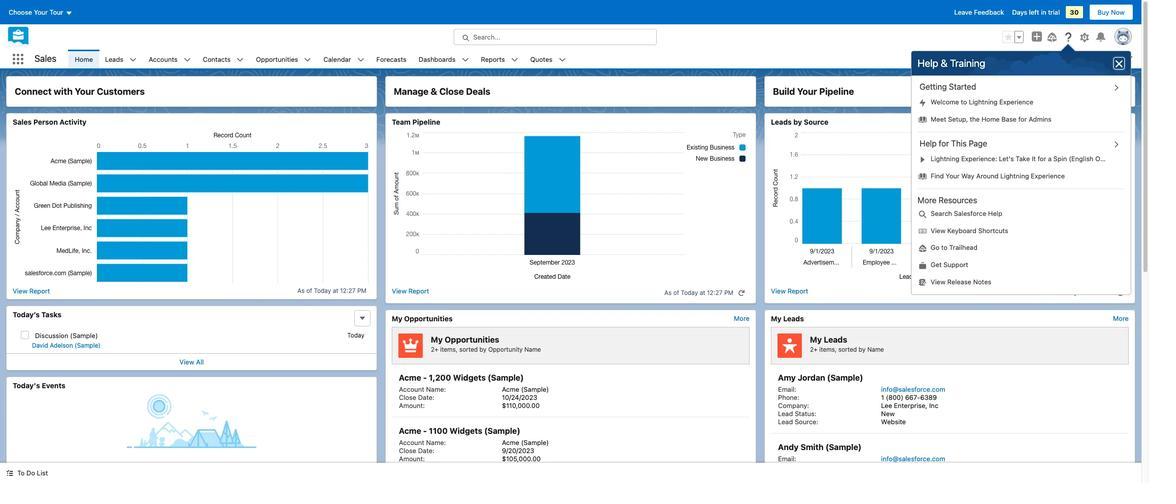 Task type: locate. For each thing, give the bounding box(es) containing it.
2 horizontal spatial as of today at 12:​27 pm
[[1044, 289, 1113, 297]]

report up my leads
[[788, 287, 808, 295]]

my leads 2+ items, sorted by name
[[810, 335, 884, 354]]

- left 1100
[[423, 427, 427, 436]]

team pipeline
[[392, 118, 440, 126]]

connect with your customers
[[15, 86, 145, 97]]

your inside dropdown button
[[34, 8, 48, 16]]

by left source
[[794, 118, 802, 126]]

2 date: from the top
[[418, 447, 434, 455]]

(sample) up 10/24/2023
[[488, 374, 524, 383]]

setup,
[[948, 115, 968, 123]]

date: down 1100
[[418, 447, 434, 455]]

help for this page
[[920, 139, 987, 148]]

view up "today's"
[[13, 287, 28, 295]]

(english
[[1069, 155, 1094, 163]]

sorted inside my opportunities 2+ items, sorted by opportunity name
[[459, 346, 478, 354]]

info@salesforce.com link
[[881, 386, 945, 394], [881, 455, 945, 464]]

help down meet
[[920, 139, 937, 148]]

2 report from the left
[[409, 287, 429, 295]]

sales up connect
[[35, 53, 56, 64]]

1 2+ from the left
[[431, 346, 439, 354]]

experience
[[1000, 98, 1034, 106], [1031, 172, 1065, 180]]

1 (800) 667-6389 down the website
[[881, 464, 937, 472]]

lead for lead source:
[[778, 418, 793, 426]]

info@salesforce.com down the website
[[881, 455, 945, 464]]

view report up "today's"
[[13, 287, 50, 295]]

1 vertical spatial sales
[[13, 118, 32, 126]]

close date: for 1,200
[[399, 394, 434, 402]]

1 acme (sample) from the top
[[502, 386, 549, 394]]

(800) down the website
[[886, 464, 904, 472]]

1 horizontal spatial for
[[1019, 115, 1027, 123]]

sorted up 'acme - 1,200 widgets (sample)' on the bottom left of page
[[459, 346, 478, 354]]

1 account from the top
[[399, 386, 424, 394]]

view report for deals
[[392, 287, 429, 295]]

(sample) right jordan
[[827, 374, 863, 383]]

0 horizontal spatial sorted
[[459, 346, 478, 354]]

salesforce
[[954, 210, 987, 218]]

2 items, from the left
[[819, 346, 837, 354]]

reports list item
[[475, 50, 524, 69]]

getting started button
[[912, 82, 1131, 92]]

1 vertical spatial 6389
[[921, 464, 937, 472]]

text default image inside the help for this page button
[[1113, 141, 1121, 148]]

admins
[[1029, 115, 1052, 123]]

of for manage & close deals
[[674, 289, 679, 297]]

view report up my leads
[[771, 287, 808, 295]]

1 lead from the top
[[778, 410, 793, 418]]

help up shortcuts
[[988, 210, 1003, 218]]

email: down "amy"
[[778, 386, 797, 394]]

my for my opportunities 2+ items, sorted by opportunity name
[[431, 335, 443, 345]]

view report link up "today's"
[[13, 287, 50, 295]]

report up today's tasks
[[29, 287, 50, 295]]

0 horizontal spatial 12:​27
[[340, 287, 356, 295]]

1 down the website
[[881, 464, 884, 472]]

0 vertical spatial info@salesforce.com link
[[881, 386, 945, 394]]

widgets
[[453, 374, 486, 383], [450, 427, 482, 436]]

0 vertical spatial account
[[399, 386, 424, 394]]

as
[[298, 287, 305, 295], [665, 289, 672, 297], [1044, 289, 1051, 297]]

1 vertical spatial date:
[[418, 447, 434, 455]]

account name: down 1,200
[[399, 386, 446, 394]]

0 horizontal spatial sales
[[13, 118, 32, 126]]

1 horizontal spatial more link
[[1113, 314, 1129, 323]]

2 vertical spatial opportunities
[[445, 335, 499, 345]]

1 account name: from the top
[[399, 386, 446, 394]]

1 date: from the top
[[418, 394, 434, 402]]

by
[[794, 118, 802, 126], [480, 346, 487, 354], [859, 346, 866, 354]]

name
[[524, 346, 541, 354], [868, 346, 884, 354]]

your right with
[[75, 86, 95, 97]]

customers
[[97, 86, 145, 97]]

1 horizontal spatial to
[[961, 98, 967, 106]]

1 more link from the left
[[734, 314, 750, 323]]

by for build your pipeline
[[859, 346, 866, 354]]

2 account from the top
[[399, 439, 424, 447]]

for
[[1019, 115, 1027, 123], [939, 139, 949, 148], [1038, 155, 1046, 163]]

0 vertical spatial for
[[1019, 115, 1027, 123]]

2 1 (800) 667-6389 from the top
[[881, 464, 937, 472]]

667- left inc
[[905, 394, 921, 402]]

0 vertical spatial -
[[423, 374, 427, 383]]

0 vertical spatial home
[[75, 55, 93, 63]]

getting
[[920, 82, 947, 91]]

2 2+ from the left
[[810, 346, 818, 354]]

view report link for deals
[[392, 287, 429, 299]]

phone: up the lead status:
[[778, 394, 800, 402]]

as of today at 12:​27 pm
[[298, 287, 367, 295], [665, 289, 734, 297], [1044, 289, 1113, 297]]

account name:
[[399, 386, 446, 394], [399, 439, 446, 447]]

items, inside my leads 2+ items, sorted by name
[[819, 346, 837, 354]]

& inside dialog
[[941, 57, 948, 69]]

opportunities list item
[[250, 50, 317, 69]]

1 horizontal spatial more
[[918, 196, 937, 205]]

acme (sample) for acme - 1,200 widgets (sample)
[[502, 386, 549, 394]]

to do list
[[17, 470, 48, 478]]

acme left 1,200
[[399, 374, 421, 383]]

leave feedback link
[[955, 8, 1004, 16]]

opportunity
[[488, 346, 523, 354]]

0 horizontal spatial by
[[480, 346, 487, 354]]

2 horizontal spatial view report link
[[771, 287, 808, 299]]

1 horizontal spatial sorted
[[839, 346, 857, 354]]

lightning up meet setup, the home base for admins
[[969, 98, 998, 106]]

1100
[[429, 427, 448, 436]]

1 name: from the top
[[426, 386, 446, 394]]

0 vertical spatial phone:
[[778, 394, 800, 402]]

1 (800) 667-6389 up 'new'
[[881, 394, 937, 402]]

text default image inside 'view release notes' link
[[919, 279, 927, 287]]

0 horizontal spatial report
[[29, 287, 50, 295]]

1 vertical spatial 1
[[881, 464, 884, 472]]

0 horizontal spatial view report
[[13, 287, 50, 295]]

trial
[[1048, 8, 1060, 16]]

home right the
[[982, 115, 1000, 123]]

0 horizontal spatial view report link
[[13, 287, 50, 295]]

text default image inside getting started button
[[1113, 84, 1121, 91]]

opportunities for my opportunities
[[404, 314, 453, 323]]

go to trailhead
[[931, 244, 978, 252]]

text default image inside accounts list item
[[184, 56, 191, 63]]

name inside my opportunities 2+ items, sorted by opportunity name
[[524, 346, 541, 354]]

your left tour
[[34, 8, 48, 16]]

around
[[977, 172, 999, 180]]

1 horizontal spatial as of today at 12:​27 pm
[[665, 289, 734, 297]]

2+ up jordan
[[810, 346, 818, 354]]

2 horizontal spatial for
[[1038, 155, 1046, 163]]

home inside help & training dialog
[[982, 115, 1000, 123]]

1 name from the left
[[524, 346, 541, 354]]

1 1 from the top
[[881, 394, 884, 402]]

amy
[[778, 374, 796, 383]]

1 vertical spatial 1 (800) 667-6389
[[881, 464, 937, 472]]

2 horizontal spatial by
[[859, 346, 866, 354]]

0 horizontal spatial to
[[942, 244, 948, 252]]

2 name: from the top
[[426, 439, 446, 447]]

more link
[[734, 314, 750, 323], [1113, 314, 1129, 323]]

1 vertical spatial amount:
[[399, 455, 425, 464]]

events
[[42, 382, 65, 390]]

name: down 1,200
[[426, 386, 446, 394]]

build your pipeline
[[773, 86, 854, 97]]

name:
[[426, 386, 446, 394], [426, 439, 446, 447]]

2+ for &
[[431, 346, 439, 354]]

your inside help & training dialog
[[946, 172, 960, 180]]

website
[[881, 418, 906, 426]]

1 close date: from the top
[[399, 394, 434, 402]]

home left "leads" link
[[75, 55, 93, 63]]

account name: down 1100
[[399, 439, 446, 447]]

view report for customers
[[13, 287, 50, 295]]

experience down a
[[1031, 172, 1065, 180]]

tour
[[50, 8, 63, 16]]

view report link up "my opportunities"
[[392, 287, 429, 299]]

1 horizontal spatial name
[[868, 346, 884, 354]]

2 667- from the top
[[905, 464, 921, 472]]

experience down getting started button
[[1000, 98, 1034, 106]]

1 info@salesforce.com link from the top
[[881, 386, 945, 394]]

1 vertical spatial pipeline
[[412, 118, 440, 126]]

sales for sales
[[35, 53, 56, 64]]

help for help & training
[[918, 57, 939, 69]]

0 vertical spatial 1 (800) 667-6389
[[881, 394, 937, 402]]

&
[[941, 57, 948, 69], [431, 86, 437, 97]]

list containing home
[[69, 50, 1142, 69]]

your right build
[[797, 86, 817, 97]]

to down started
[[961, 98, 967, 106]]

2 view report link from the left
[[392, 287, 429, 299]]

lightning down lightning experience: let's take it for a spin (english only) link
[[1001, 172, 1029, 180]]

1 vertical spatial email:
[[778, 455, 797, 464]]

items, inside my opportunities 2+ items, sorted by opportunity name
[[440, 346, 458, 354]]

0 horizontal spatial lightning
[[931, 155, 960, 163]]

- left 1,200
[[423, 374, 427, 383]]

lead
[[778, 410, 793, 418], [778, 418, 793, 426]]

find your way around lightning experience link
[[912, 168, 1131, 185]]

1 report from the left
[[29, 287, 50, 295]]

0 vertical spatial (800)
[[886, 394, 904, 402]]

2+ inside my leads 2+ items, sorted by name
[[810, 346, 818, 354]]

list containing search salesforce help
[[912, 206, 1131, 291]]

info@salesforce.com link up enterprise,
[[881, 386, 945, 394]]

2 amount: from the top
[[399, 455, 425, 464]]

view report link
[[13, 287, 50, 295], [392, 287, 429, 299], [771, 287, 808, 299]]

2 info@salesforce.com from the top
[[881, 455, 945, 464]]

opportunities inside list item
[[256, 55, 298, 63]]

0 vertical spatial sales
[[35, 53, 56, 64]]

0 vertical spatial &
[[941, 57, 948, 69]]

1 horizontal spatial home
[[982, 115, 1000, 123]]

close date: down 1100
[[399, 447, 434, 455]]

widgets right 1100
[[450, 427, 482, 436]]

2 vertical spatial close
[[399, 447, 416, 455]]

2 horizontal spatial more
[[1113, 314, 1129, 323]]

0 vertical spatial widgets
[[453, 374, 486, 383]]

sales left person
[[13, 118, 32, 126]]

1 vertical spatial home
[[982, 115, 1000, 123]]

as for build your pipeline
[[1044, 289, 1051, 297]]

0 vertical spatial pipeline
[[819, 86, 854, 97]]

amy jordan (sample)
[[778, 374, 863, 383]]

view report link up my leads
[[771, 287, 808, 299]]

home link
[[69, 50, 99, 69]]

sorted
[[459, 346, 478, 354], [839, 346, 857, 354]]

name: down 1100
[[426, 439, 446, 447]]

0 vertical spatial email:
[[778, 386, 797, 394]]

0 vertical spatial info@salesforce.com
[[881, 386, 945, 394]]

3 view report link from the left
[[771, 287, 808, 299]]

1 vertical spatial phone:
[[778, 464, 800, 472]]

my inside my opportunities 2+ items, sorted by opportunity name
[[431, 335, 443, 345]]

items, for close
[[440, 346, 458, 354]]

lightning down help for this page
[[931, 155, 960, 163]]

2 horizontal spatial 12:​27
[[1086, 289, 1102, 297]]

help for this page button
[[912, 139, 1131, 149]]

pm for build
[[1104, 289, 1113, 297]]

0 vertical spatial account name:
[[399, 386, 446, 394]]

leads inside my leads link
[[783, 314, 804, 323]]

0 vertical spatial 667-
[[905, 394, 921, 402]]

1 up 'new'
[[881, 394, 884, 402]]

inc
[[929, 402, 939, 410]]

calendar list item
[[317, 50, 370, 69]]

0 vertical spatial name:
[[426, 386, 446, 394]]

0 horizontal spatial as
[[298, 287, 305, 295]]

1 vertical spatial account
[[399, 439, 424, 447]]

& left training
[[941, 57, 948, 69]]

1 items, from the left
[[440, 346, 458, 354]]

group
[[1003, 31, 1024, 43]]

1 info@salesforce.com from the top
[[881, 386, 945, 394]]

0 horizontal spatial 2+
[[431, 346, 439, 354]]

1 horizontal spatial view report link
[[392, 287, 429, 299]]

1 view report from the left
[[13, 287, 50, 295]]

today
[[314, 287, 331, 295], [681, 289, 698, 297], [1060, 289, 1077, 297], [347, 332, 365, 339]]

1 horizontal spatial items,
[[819, 346, 837, 354]]

0 vertical spatial to
[[961, 98, 967, 106]]

leave feedback
[[955, 8, 1004, 16]]

1 vertical spatial info@salesforce.com
[[881, 455, 945, 464]]

info@salesforce.com link for andy smith (sample)
[[881, 455, 945, 464]]

phone: down andy
[[778, 464, 800, 472]]

lightning
[[969, 98, 998, 106], [931, 155, 960, 163], [1001, 172, 1029, 180]]

0 horizontal spatial at
[[333, 287, 338, 295]]

discussion
[[35, 332, 68, 340]]

view up "my opportunities"
[[392, 287, 407, 295]]

by up amy jordan (sample)
[[859, 346, 866, 354]]

2+ up 1,200
[[431, 346, 439, 354]]

1 email: from the top
[[778, 386, 797, 394]]

by left opportunity
[[480, 346, 487, 354]]

home
[[75, 55, 93, 63], [982, 115, 1000, 123]]

2 vertical spatial help
[[988, 210, 1003, 218]]

(800)
[[886, 394, 904, 402], [886, 464, 904, 472]]

opportunities for my opportunities 2+ items, sorted by opportunity name
[[445, 335, 499, 345]]

discussion (sample) david adelson (sample)
[[32, 332, 101, 350]]

view report link for customers
[[13, 287, 50, 295]]

help for help for this page
[[920, 139, 937, 148]]

text default image
[[130, 56, 137, 63], [304, 56, 311, 63], [559, 56, 566, 63], [1113, 84, 1121, 91], [919, 173, 927, 181], [919, 279, 927, 287], [1117, 290, 1124, 297], [6, 470, 13, 477]]

go to trailhead link
[[912, 240, 1131, 257]]

pipeline up source
[[819, 86, 854, 97]]

1 vertical spatial widgets
[[450, 427, 482, 436]]

0 horizontal spatial more
[[734, 314, 750, 323]]

acme (sample) up $105,000.00
[[502, 439, 549, 447]]

(sample) up david adelson (sample) link
[[70, 332, 98, 340]]

1 horizontal spatial 2+
[[810, 346, 818, 354]]

leads
[[105, 55, 123, 63], [771, 118, 792, 126], [783, 314, 804, 323], [824, 335, 847, 345]]

1 vertical spatial help
[[920, 139, 937, 148]]

items, up amy jordan (sample)
[[819, 346, 837, 354]]

view report
[[13, 287, 50, 295], [392, 287, 429, 295], [771, 287, 808, 295]]

widgets for 1100
[[450, 427, 482, 436]]

1 horizontal spatial pm
[[724, 289, 734, 297]]

1
[[881, 394, 884, 402], [881, 464, 884, 472]]

2 horizontal spatial pm
[[1104, 289, 1113, 297]]

(sample) up $105,000.00
[[521, 439, 549, 447]]

opportunities
[[256, 55, 298, 63], [404, 314, 453, 323], [445, 335, 499, 345]]

acme (sample) up $110,000.00
[[502, 386, 549, 394]]

0 vertical spatial opportunities
[[256, 55, 298, 63]]

date: down 1,200
[[418, 394, 434, 402]]

0 horizontal spatial items,
[[440, 346, 458, 354]]

2 vertical spatial for
[[1038, 155, 1046, 163]]

my for my opportunities
[[392, 314, 402, 323]]

1 vertical spatial to
[[942, 244, 948, 252]]

activity
[[60, 118, 86, 126]]

1 horizontal spatial at
[[700, 289, 705, 297]]

1 horizontal spatial &
[[941, 57, 948, 69]]

opportunities inside my opportunities 2+ items, sorted by opportunity name
[[445, 335, 499, 345]]

2 6389 from the top
[[921, 464, 937, 472]]

list
[[69, 50, 1142, 69], [912, 94, 1131, 128], [912, 151, 1131, 185], [912, 206, 1131, 291]]

2 info@salesforce.com link from the top
[[881, 455, 945, 464]]

2 more link from the left
[[1113, 314, 1129, 323]]

acme
[[399, 374, 421, 383], [502, 386, 519, 394], [399, 427, 421, 436], [502, 439, 519, 447]]

lead down company:
[[778, 418, 793, 426]]

by inside my leads 2+ items, sorted by name
[[859, 346, 866, 354]]

12:​27 for manage & close deals
[[707, 289, 723, 297]]

email: for amy
[[778, 386, 797, 394]]

text default image
[[184, 56, 191, 63], [237, 56, 244, 63], [357, 56, 364, 63], [462, 56, 469, 63], [511, 56, 518, 63], [919, 99, 927, 107], [919, 116, 927, 124], [1113, 141, 1121, 148], [919, 156, 927, 164], [919, 211, 927, 219], [919, 228, 927, 236], [919, 245, 927, 253], [919, 262, 927, 270], [738, 290, 745, 297]]

2 vertical spatial lightning
[[1001, 172, 1029, 180]]

1 - from the top
[[423, 374, 427, 383]]

667- down the website
[[905, 464, 921, 472]]

search... button
[[454, 29, 657, 45]]

close
[[439, 86, 464, 97], [399, 394, 416, 402], [399, 447, 416, 455]]

0 vertical spatial acme (sample)
[[502, 386, 549, 394]]

1 vertical spatial opportunities
[[404, 314, 453, 323]]

2 horizontal spatial lightning
[[1001, 172, 1029, 180]]

as for manage & close deals
[[665, 289, 672, 297]]

text default image inside find your way around lightning experience link
[[919, 173, 927, 181]]

2 email: from the top
[[778, 455, 797, 464]]

meet
[[931, 115, 947, 123]]

for left a
[[1038, 155, 1046, 163]]

sorted inside my leads 2+ items, sorted by name
[[839, 346, 857, 354]]

buy now button
[[1089, 4, 1134, 20]]

1 phone: from the top
[[778, 394, 800, 402]]

to for trailhead
[[942, 244, 948, 252]]

0 horizontal spatial pipeline
[[412, 118, 440, 126]]

view up 'go'
[[931, 227, 946, 235]]

sales
[[35, 53, 56, 64], [13, 118, 32, 126]]

2+ inside my opportunities 2+ items, sorted by opportunity name
[[431, 346, 439, 354]]

1 horizontal spatial as
[[665, 289, 672, 297]]

1 amount: from the top
[[399, 402, 425, 410]]

at for manage & close deals
[[700, 289, 705, 297]]

manage & close deals
[[394, 86, 491, 97]]

- for 1,200
[[423, 374, 427, 383]]

view all
[[179, 358, 204, 366]]

close date: down 1,200
[[399, 394, 434, 402]]

email: down andy
[[778, 455, 797, 464]]

view up my leads
[[771, 287, 786, 295]]

help inside button
[[920, 139, 937, 148]]

& for help
[[941, 57, 948, 69]]

0 vertical spatial close date:
[[399, 394, 434, 402]]

& right manage
[[431, 86, 437, 97]]

amount:
[[399, 402, 425, 410], [399, 455, 425, 464]]

my for my leads 2+ items, sorted by name
[[810, 335, 822, 345]]

1 horizontal spatial sales
[[35, 53, 56, 64]]

1 view report link from the left
[[13, 287, 50, 295]]

pipeline
[[819, 86, 854, 97], [412, 118, 440, 126]]

help up getting
[[918, 57, 939, 69]]

info@salesforce.com up enterprise,
[[881, 386, 945, 394]]

choose your tour button
[[8, 4, 73, 20]]

search
[[931, 210, 952, 218]]

(800) up 'new'
[[886, 394, 904, 402]]

0 vertical spatial 1
[[881, 394, 884, 402]]

widgets right 1,200
[[453, 374, 486, 383]]

lead for lead status:
[[778, 410, 793, 418]]

2 sorted from the left
[[839, 346, 857, 354]]

pipeline right team
[[412, 118, 440, 126]]

2 horizontal spatial at
[[1079, 289, 1085, 297]]

for left this
[[939, 139, 949, 148]]

2 acme (sample) from the top
[[502, 439, 549, 447]]

0 horizontal spatial &
[[431, 86, 437, 97]]

2 close date: from the top
[[399, 447, 434, 455]]

as of today at 12:​27 pm for manage & close deals
[[665, 289, 734, 297]]

widgets for 1,200
[[453, 374, 486, 383]]

1 vertical spatial info@salesforce.com link
[[881, 455, 945, 464]]

sorted up amy jordan (sample)
[[839, 346, 857, 354]]

quotes list item
[[524, 50, 572, 69]]

list containing welcome to lightning experience
[[912, 94, 1131, 128]]

more for manage & close deals
[[734, 314, 750, 323]]

report up "my opportunities"
[[409, 287, 429, 295]]

by inside my opportunities 2+ items, sorted by opportunity name
[[480, 346, 487, 354]]

company:
[[778, 402, 809, 410]]

deals
[[466, 86, 491, 97]]

text default image inside 'welcome to lightning experience' link
[[919, 99, 927, 107]]

all
[[196, 358, 204, 366]]

items, up 1,200
[[440, 346, 458, 354]]

to right 'go'
[[942, 244, 948, 252]]

lee
[[881, 402, 892, 410]]

1 vertical spatial acme (sample)
[[502, 439, 549, 447]]

2 horizontal spatial of
[[1053, 289, 1059, 297]]

text default image inside go to trailhead link
[[919, 245, 927, 253]]

for right base
[[1019, 115, 1027, 123]]

view report up "my opportunities"
[[392, 287, 429, 295]]

1 horizontal spatial lightning
[[969, 98, 998, 106]]

2 - from the top
[[423, 427, 427, 436]]

1 vertical spatial close date:
[[399, 447, 434, 455]]

take
[[1016, 155, 1030, 163]]

my inside my leads 2+ items, sorted by name
[[810, 335, 822, 345]]

info@salesforce.com link down the website
[[881, 455, 945, 464]]

of for build your pipeline
[[1053, 289, 1059, 297]]

text default image inside meet setup, the home base for admins link
[[919, 116, 927, 124]]

text default image inside the dashboards list item
[[462, 56, 469, 63]]

1 sorted from the left
[[459, 346, 478, 354]]

lead left status:
[[778, 410, 793, 418]]

2 name from the left
[[868, 346, 884, 354]]

amount: for acme - 1100 widgets (sample)
[[399, 455, 425, 464]]

1 vertical spatial &
[[431, 86, 437, 97]]

1 (800) from the top
[[886, 394, 904, 402]]

2 account name: from the top
[[399, 439, 446, 447]]

your left way
[[946, 172, 960, 180]]

2 view report from the left
[[392, 287, 429, 295]]

2 horizontal spatial as
[[1044, 289, 1051, 297]]

2 lead from the top
[[778, 418, 793, 426]]



Task type: describe. For each thing, give the bounding box(es) containing it.
contacts
[[203, 55, 231, 63]]

started
[[949, 82, 976, 91]]

1 667- from the top
[[905, 394, 921, 402]]

my opportunities link
[[392, 314, 453, 323]]

only)
[[1096, 155, 1112, 163]]

text default image inside get support link
[[919, 262, 927, 270]]

more inside help & training dialog
[[918, 196, 937, 205]]

date: for 1,200
[[418, 394, 434, 402]]

contacts list item
[[197, 50, 250, 69]]

notes
[[973, 278, 992, 286]]

view down get
[[931, 278, 946, 286]]

list containing lightning experience: let's take it for a spin (english only)
[[912, 151, 1131, 185]]

1 1 (800) 667-6389 from the top
[[881, 394, 937, 402]]

person
[[33, 118, 58, 126]]

amount: for acme - 1,200 widgets (sample)
[[399, 402, 425, 410]]

1 6389 from the top
[[921, 394, 937, 402]]

sales person activity
[[13, 118, 86, 126]]

to for lightning
[[961, 98, 967, 106]]

feedback
[[974, 8, 1004, 16]]

text default image inside quotes list item
[[559, 56, 566, 63]]

view release notes
[[931, 278, 992, 286]]

pm for manage
[[724, 289, 734, 297]]

lee enterprise, inc
[[881, 402, 939, 410]]

account name: for 1,200
[[399, 386, 446, 394]]

1 vertical spatial experience
[[1031, 172, 1065, 180]]

text default image inside the view keyboard shortcuts link
[[919, 228, 927, 236]]

info@salesforce.com for amy jordan (sample)
[[881, 386, 945, 394]]

1,200
[[429, 374, 451, 383]]

0 horizontal spatial as of today at 12:​27 pm
[[298, 287, 367, 295]]

reports link
[[475, 50, 511, 69]]

email: for andy
[[778, 455, 797, 464]]

name inside my leads 2+ items, sorted by name
[[868, 346, 884, 354]]

leads list item
[[99, 50, 143, 69]]

quotes
[[530, 55, 553, 63]]

text default image inside the leads list item
[[130, 56, 137, 63]]

more for build your pipeline
[[1113, 314, 1129, 323]]

manage
[[394, 86, 429, 97]]

items, for pipeline
[[819, 346, 837, 354]]

days
[[1012, 8, 1027, 16]]

2 phone: from the top
[[778, 464, 800, 472]]

0 vertical spatial experience
[[1000, 98, 1034, 106]]

close date: for 1100
[[399, 447, 434, 455]]

do
[[26, 470, 35, 478]]

9/20/2023
[[502, 447, 534, 455]]

0 horizontal spatial of
[[306, 287, 312, 295]]

leads inside the leads list item
[[105, 55, 123, 63]]

andy smith (sample)
[[778, 443, 862, 452]]

1 horizontal spatial pipeline
[[819, 86, 854, 97]]

team
[[392, 118, 411, 126]]

close for 1100
[[399, 447, 416, 455]]

2 1 from the top
[[881, 464, 884, 472]]

discussion (sample) link
[[35, 332, 98, 340]]

shortcuts
[[979, 227, 1008, 235]]

leads link
[[99, 50, 130, 69]]

lightning experience: let's take it for a spin (english only) link
[[912, 151, 1131, 168]]

- for 1100
[[423, 427, 427, 436]]

3 view report from the left
[[771, 287, 808, 295]]

view keyboard shortcuts
[[931, 227, 1008, 235]]

calendar
[[324, 55, 351, 63]]

to do list button
[[0, 464, 54, 484]]

lightning experience: let's take it for a spin (english only)
[[931, 155, 1112, 163]]

leads inside my leads 2+ items, sorted by name
[[824, 335, 847, 345]]

acme - 1100 widgets (sample)
[[399, 427, 520, 436]]

the
[[970, 115, 980, 123]]

text default image inside to do list button
[[6, 470, 13, 477]]

(sample) down discussion (sample) 'link'
[[75, 342, 101, 350]]

text default image inside opportunities list item
[[304, 56, 311, 63]]

acme left 1100
[[399, 427, 421, 436]]

forecasts link
[[370, 50, 413, 69]]

account for acme - 1,200 widgets (sample)
[[399, 386, 424, 394]]

andy
[[778, 443, 799, 452]]

account for acme - 1100 widgets (sample)
[[399, 439, 424, 447]]

by for manage & close deals
[[480, 346, 487, 354]]

help & training dialog
[[912, 51, 1131, 295]]

name: for 1,200
[[426, 386, 446, 394]]

dashboards link
[[413, 50, 462, 69]]

this
[[951, 139, 967, 148]]

info@salesforce.com for andy smith (sample)
[[881, 455, 945, 464]]

resources
[[939, 196, 977, 205]]

dashboards
[[419, 55, 456, 63]]

help & training
[[918, 57, 986, 69]]

text default image inside lightning experience: let's take it for a spin (english only) link
[[919, 156, 927, 164]]

my leads
[[771, 314, 804, 323]]

text default image inside search salesforce help link
[[919, 211, 927, 219]]

info@salesforce.com link for amy jordan (sample)
[[881, 386, 945, 394]]

3 report from the left
[[788, 287, 808, 295]]

acme (sample) for acme - 1100 widgets (sample)
[[502, 439, 549, 447]]

status:
[[795, 410, 817, 418]]

meet setup, the home base for admins link
[[912, 111, 1131, 128]]

$105,000.00
[[502, 455, 541, 464]]

experience:
[[961, 155, 997, 163]]

& for manage
[[431, 86, 437, 97]]

let's
[[999, 155, 1014, 163]]

accounts list item
[[143, 50, 197, 69]]

text default image inside reports list item
[[511, 56, 518, 63]]

dashboards list item
[[413, 50, 475, 69]]

for inside button
[[939, 139, 949, 148]]

close for 1,200
[[399, 394, 416, 402]]

get support
[[931, 261, 968, 269]]

0 vertical spatial close
[[439, 86, 464, 97]]

date: for 1100
[[418, 447, 434, 455]]

view left all
[[179, 358, 194, 366]]

today's tasks
[[13, 310, 61, 319]]

sales for sales person activity
[[13, 118, 32, 126]]

my opportunities
[[392, 314, 453, 323]]

your for build
[[797, 86, 817, 97]]

view release notes link
[[912, 274, 1131, 291]]

acme up $110,000.00
[[502, 386, 519, 394]]

as of today at 12:​27 pm for build your pipeline
[[1044, 289, 1113, 297]]

find your way around lightning experience
[[931, 172, 1065, 180]]

forecasts
[[376, 55, 407, 63]]

list
[[37, 470, 48, 478]]

it
[[1032, 155, 1036, 163]]

sorted for close
[[459, 346, 478, 354]]

acme up $105,000.00
[[502, 439, 519, 447]]

10/24/2023
[[502, 394, 537, 402]]

at for build your pipeline
[[1079, 289, 1085, 297]]

12:​27 for build your pipeline
[[1086, 289, 1102, 297]]

buy
[[1098, 8, 1110, 16]]

0 vertical spatial lightning
[[969, 98, 998, 106]]

welcome to lightning experience
[[931, 98, 1034, 106]]

for for meet setup, the home base for admins
[[1019, 115, 1027, 123]]

(sample) up $110,000.00
[[521, 386, 549, 394]]

more link for manage & close deals
[[734, 314, 750, 323]]

left
[[1029, 8, 1039, 16]]

name: for 1100
[[426, 439, 446, 447]]

account name: for 1100
[[399, 439, 446, 447]]

your for find
[[946, 172, 960, 180]]

0 horizontal spatial pm
[[357, 287, 367, 295]]

tasks
[[41, 310, 61, 319]]

0 horizontal spatial home
[[75, 55, 93, 63]]

choose your tour
[[9, 8, 63, 16]]

report for deals
[[409, 287, 429, 295]]

lead status:
[[778, 410, 817, 418]]

$110,000.00
[[502, 402, 540, 410]]

accounts
[[149, 55, 178, 63]]

my leads link
[[771, 314, 804, 323]]

calendar link
[[317, 50, 357, 69]]

welcome
[[931, 98, 959, 106]]

getting started
[[920, 82, 976, 91]]

2+ for your
[[810, 346, 818, 354]]

get
[[931, 261, 942, 269]]

1 vertical spatial lightning
[[931, 155, 960, 163]]

acme - 1,200 widgets (sample)
[[399, 374, 524, 383]]

more link for build your pipeline
[[1113, 314, 1129, 323]]

in
[[1041, 8, 1047, 16]]

find
[[931, 172, 944, 180]]

report for customers
[[29, 287, 50, 295]]

1 horizontal spatial by
[[794, 118, 802, 126]]

days left in trial
[[1012, 8, 1060, 16]]

text default image inside calendar list item
[[357, 56, 364, 63]]

text default image inside the contacts list item
[[237, 56, 244, 63]]

your for choose
[[34, 8, 48, 16]]

quotes link
[[524, 50, 559, 69]]

connect
[[15, 86, 52, 97]]

today's
[[13, 310, 40, 319]]

david adelson (sample) link
[[32, 342, 101, 350]]

smith
[[801, 443, 824, 452]]

now
[[1111, 8, 1125, 16]]

my for my leads
[[771, 314, 782, 323]]

view keyboard shortcuts link
[[912, 223, 1131, 240]]

meet setup, the home base for admins
[[931, 115, 1052, 123]]

2 (800) from the top
[[886, 464, 904, 472]]

(sample) right smith
[[826, 443, 862, 452]]

jordan
[[798, 374, 825, 383]]

sorted for pipeline
[[839, 346, 857, 354]]

reports
[[481, 55, 505, 63]]

accounts link
[[143, 50, 184, 69]]

spin
[[1054, 155, 1067, 163]]

(sample) up 9/20/2023
[[484, 427, 520, 436]]

for for lightning experience: let's take it for a spin (english only)
[[1038, 155, 1046, 163]]



Task type: vqa. For each thing, say whether or not it's contained in the screenshot.
Meet Setup, the Home Base for Admins
yes



